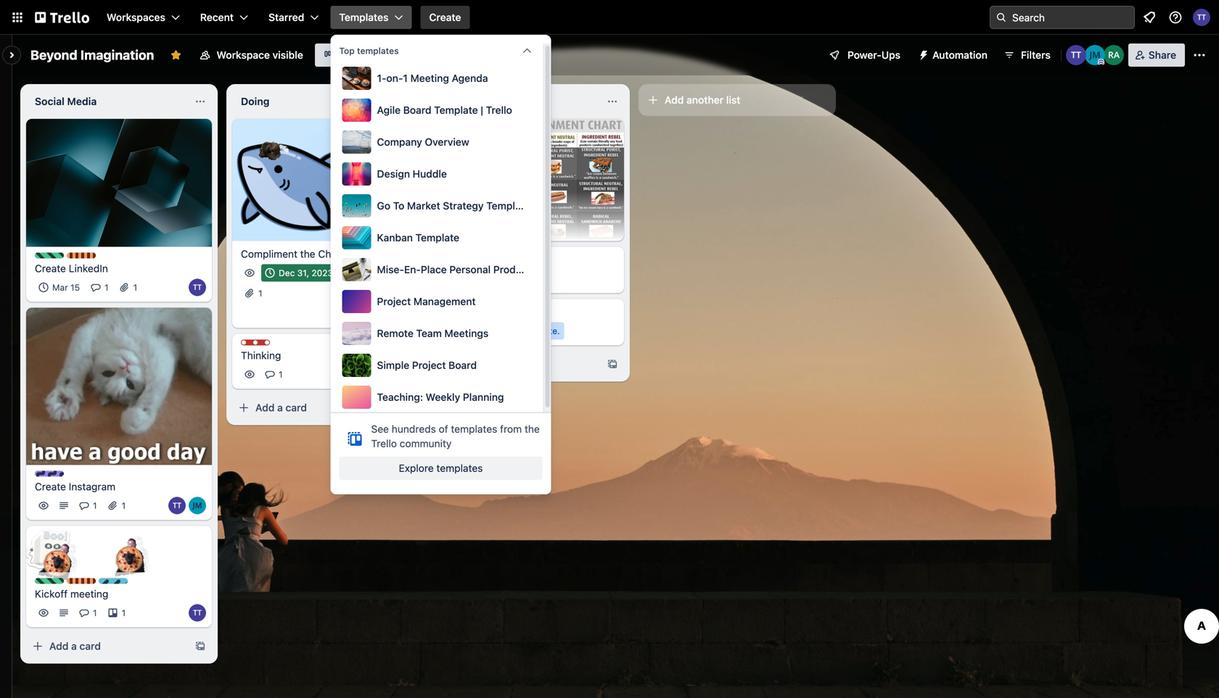 Task type: vqa. For each thing, say whether or not it's contained in the screenshot.
color: green, title: none icon associated with Kickoff meeting
yes



Task type: locate. For each thing, give the bounding box(es) containing it.
0 vertical spatial trello
[[486, 104, 512, 116]]

1 vertical spatial project
[[412, 360, 446, 372]]

workspace
[[217, 49, 270, 61]]

Search field
[[990, 6, 1135, 29]]

mar
[[52, 283, 68, 293]]

add a card button
[[438, 353, 598, 376], [232, 397, 392, 420], [26, 635, 186, 659]]

starred button
[[260, 6, 328, 29]]

ruby anderson (rubyanderson7) image
[[1104, 45, 1124, 65]]

|
[[481, 104, 483, 116]]

1 horizontal spatial trello
[[486, 104, 512, 116]]

0 horizontal spatial https://media3.giphy.com/media/uzbc1merae75kv3oqd/100w.gif?cid=ad960664cgd8q560jl16i4tqsq6qk30rgh2t6st4j6ihzo35&ep=v1_stickers_search&rid=100w.gif&ct=s image
[[39, 530, 92, 584]]

filters button
[[999, 44, 1055, 67]]

thinking link
[[241, 349, 409, 363]]

1 vertical spatial create from template… image
[[195, 641, 206, 653]]

1 horizontal spatial https://media3.giphy.com/media/uzbc1merae75kv3oqd/100w.gif?cid=ad960664cgd8q560jl16i4tqsq6qk30rgh2t6st4j6ihzo35&ep=v1_stickers_search&rid=100w.gif&ct=s image
[[108, 525, 161, 578]]

terry turtle (terryturtle) image
[[1193, 9, 1211, 26], [1066, 45, 1086, 65]]

create for create linkedin
[[35, 263, 66, 275]]

visible
[[273, 49, 303, 61]]

compliment
[[241, 248, 298, 260]]

0 horizontal spatial project
[[377, 296, 411, 308]]

Board name text field
[[23, 44, 161, 67]]

2 vertical spatial template
[[416, 232, 459, 244]]

0 horizontal spatial the
[[300, 248, 315, 260]]

project management
[[377, 296, 476, 308]]

done
[[447, 95, 473, 107]]

1 horizontal spatial create from template… image
[[401, 402, 412, 414]]

add a card button for social media
[[26, 635, 186, 659]]

templates up 1- at the top left of page
[[357, 46, 399, 56]]

2 vertical spatial create
[[35, 481, 66, 493]]

terry turtle (terryturtle) image left this member is an admin of this board. image
[[1066, 45, 1086, 65]]

en-
[[404, 264, 421, 276]]

add another list
[[665, 94, 741, 106]]

team
[[416, 328, 442, 340]]

see
[[371, 423, 389, 435]]

add down kickoff
[[49, 641, 69, 653]]

card for done
[[492, 359, 513, 371]]

trello inside agile board template | trello button
[[486, 104, 512, 116]]

add
[[665, 94, 684, 106], [462, 359, 481, 371], [255, 402, 275, 414], [49, 641, 69, 653]]

1 horizontal spatial the
[[525, 423, 540, 435]]

0 vertical spatial board
[[339, 49, 368, 61]]

1 horizontal spatial jeremy miller (jeremymiller198) image
[[1085, 45, 1105, 65]]

personal
[[449, 264, 491, 276]]

teaching: weekly planning
[[377, 392, 504, 404]]

1 vertical spatial add a card button
[[232, 397, 392, 420]]

0 vertical spatial templates
[[357, 46, 399, 56]]

0 horizontal spatial trello
[[371, 438, 397, 450]]

menu
[[339, 64, 589, 412]]

1 vertical spatial templates
[[451, 423, 497, 435]]

color: orange, title: none image
[[67, 253, 96, 259], [67, 579, 96, 585]]

template down go to market strategy template button
[[416, 232, 459, 244]]

mise-en-place personal productivity system button
[[339, 255, 589, 285]]

2 vertical spatial add a card
[[49, 641, 101, 653]]

filters
[[1021, 49, 1051, 61]]

1 horizontal spatial board
[[403, 104, 432, 116]]

starred
[[269, 11, 304, 23]]

green
[[447, 221, 480, 235]]

workspaces
[[107, 11, 165, 23]]

add a card for done
[[462, 359, 513, 371]]

a for done
[[483, 359, 489, 371]]

board inside 'link'
[[339, 49, 368, 61]]

1 vertical spatial template
[[486, 200, 530, 212]]

add a card down thinking
[[255, 402, 307, 414]]

market
[[407, 200, 440, 212]]

trello down 'see'
[[371, 438, 397, 450]]

add a card down kickoff meeting
[[49, 641, 101, 653]]

color: orange, title: none image up linkedin
[[67, 253, 96, 259]]

go to market strategy template
[[377, 200, 530, 212]]

1 horizontal spatial project
[[412, 360, 446, 372]]

pie
[[488, 254, 503, 266]]

project
[[377, 296, 411, 308], [412, 360, 446, 372]]

template up beans
[[486, 200, 530, 212]]

company
[[377, 136, 422, 148]]

0 vertical spatial the
[[300, 248, 315, 260]]

1 vertical spatial the
[[525, 423, 540, 435]]

card down is
[[492, 359, 513, 371]]

2 horizontal spatial add a card
[[462, 359, 513, 371]]

a for doing
[[277, 402, 283, 414]]

mise-
[[377, 264, 404, 276]]

board right "agile"
[[403, 104, 432, 116]]

the
[[300, 248, 315, 260], [525, 423, 540, 435]]

1 horizontal spatial add a card
[[255, 402, 307, 414]]

add left another
[[665, 94, 684, 106]]

create down color: green, title: none image
[[35, 263, 66, 275]]

add down meetings
[[462, 359, 481, 371]]

color: bold red, title: "thoughts" element
[[241, 340, 295, 351]]

a up planning at the bottom of the page
[[483, 359, 489, 371]]

go to market strategy template button
[[339, 192, 535, 221]]

design
[[377, 168, 410, 180]]

terry turtle (terryturtle) image right open information menu image
[[1193, 9, 1211, 26]]

2 horizontal spatial board
[[449, 360, 477, 372]]

add for doing
[[255, 402, 275, 414]]

1 horizontal spatial terry turtle (terryturtle) image
[[1193, 9, 1211, 26]]

workspace visible
[[217, 49, 303, 61]]

templates for explore templates
[[437, 463, 483, 475]]

add a card button down thinking link
[[232, 397, 392, 420]]

1 vertical spatial board
[[403, 104, 432, 116]]

a
[[514, 326, 519, 337], [483, 359, 489, 371], [277, 402, 283, 414], [71, 641, 77, 653]]

compliment the chef link
[[241, 247, 409, 262]]

1 vertical spatial jeremy miller (jeremymiller198) image
[[189, 497, 206, 515]]

trello
[[486, 104, 512, 116], [371, 438, 397, 450]]

1 vertical spatial color: orange, title: none image
[[67, 579, 96, 585]]

jeremy miller (jeremymiller198) image
[[375, 305, 392, 323]]

sparkling
[[113, 579, 153, 590]]

15
[[70, 283, 80, 293]]

create instagram
[[35, 481, 116, 493]]

2 horizontal spatial add a card button
[[438, 353, 598, 376]]

primary element
[[0, 0, 1219, 35]]

customize views image
[[384, 48, 398, 62]]

0 horizontal spatial add a card
[[49, 641, 101, 653]]

2 vertical spatial add a card button
[[26, 635, 186, 659]]

template left | on the left of the page
[[434, 104, 478, 116]]

meeting
[[410, 72, 449, 84]]

1 vertical spatial add a card
[[255, 402, 307, 414]]

chef
[[318, 248, 340, 260]]

agile board template | trello
[[377, 104, 512, 116]]

add down thinking
[[255, 402, 275, 414]]

kanban template
[[377, 232, 459, 244]]

system
[[554, 264, 589, 276]]

create for create
[[429, 11, 461, 23]]

trello right | on the left of the page
[[486, 104, 512, 116]]

the up the "dec 31, 2023" at the left of page
[[300, 248, 315, 260]]

0 vertical spatial color: orange, title: none image
[[67, 253, 96, 259]]

create inside button
[[429, 11, 461, 23]]

0 horizontal spatial board
[[339, 49, 368, 61]]

color: orange, title: none image up meeting on the bottom
[[67, 579, 96, 585]]

color: orange, title: none image for linkedin
[[67, 253, 96, 259]]

simple project board button
[[339, 351, 535, 380]]

https://media3.giphy.com/media/uzbc1merae75kv3oqd/100w.gif?cid=ad960664cgd8q560jl16i4tqsq6qk30rgh2t6st4j6ihzo35&ep=v1_stickers_search&rid=100w.gif&ct=s image up the sparkling
[[108, 525, 161, 578]]

https://media3.giphy.com/media/uzbc1merae75kv3oqd/100w.gif?cid=ad960664cgd8q560jl16i4tqsq6qk30rgh2t6st4j6ihzo35&ep=v1_stickers_search&rid=100w.gif&ct=s image up kickoff meeting
[[39, 530, 92, 584]]

1 vertical spatial create
[[35, 263, 66, 275]]

0 vertical spatial add a card button
[[438, 353, 598, 376]]

card for social media
[[79, 641, 101, 653]]

board inside button
[[403, 104, 432, 116]]

social
[[35, 95, 64, 107]]

0 vertical spatial create from template… image
[[401, 402, 412, 414]]

board left the customize views image
[[339, 49, 368, 61]]

0 horizontal spatial create from template… image
[[195, 641, 206, 653]]

on-
[[386, 72, 403, 84]]

0 notifications image
[[1141, 9, 1158, 26]]

design huddle button
[[339, 160, 535, 189]]

0 horizontal spatial add a card button
[[26, 635, 186, 659]]

add a card for doing
[[255, 402, 307, 414]]

template
[[434, 104, 478, 116], [486, 200, 530, 212], [416, 232, 459, 244]]

1-
[[377, 72, 386, 84]]

company overview
[[377, 136, 469, 148]]

board
[[339, 49, 368, 61], [403, 104, 432, 116], [449, 360, 477, 372]]

1 vertical spatial trello
[[371, 438, 397, 450]]

overview
[[425, 136, 469, 148]]

huddle
[[413, 168, 447, 180]]

add for done
[[462, 359, 481, 371]]

jeremy miller (jeremymiller198) image
[[1085, 45, 1105, 65], [189, 497, 206, 515]]

templates inside the "see hundreds of templates from the trello community"
[[451, 423, 497, 435]]

templates down the "see hundreds of templates from the trello community"
[[437, 463, 483, 475]]

card down meeting on the bottom
[[79, 641, 101, 653]]

instagram
[[69, 481, 116, 493]]

https://media3.giphy.com/media/uzbc1merae75kv3oqd/100w.gif?cid=ad960664cgd8q560jl16i4tqsq6qk30rgh2t6st4j6ihzo35&ep=v1_stickers_search&rid=100w.gif&ct=s image
[[108, 525, 161, 578], [39, 530, 92, 584]]

Social Media text field
[[26, 90, 189, 113]]

go
[[377, 200, 391, 212]]

2 color: orange, title: none image from the top
[[67, 579, 96, 585]]

recent
[[200, 11, 234, 23]]

menu containing 1-on-1 meeting agenda
[[339, 64, 589, 412]]

create from template… image for doing
[[401, 402, 412, 414]]

board link
[[315, 44, 377, 67]]

explore templates
[[399, 463, 483, 475]]

open information menu image
[[1169, 10, 1183, 25]]

create up 1-on-1 meeting agenda button
[[429, 11, 461, 23]]

project down team
[[412, 360, 446, 372]]

simple
[[377, 360, 409, 372]]

templates right of
[[451, 423, 497, 435]]

0 vertical spatial add a card
[[462, 359, 513, 371]]

remote team meetings
[[377, 328, 489, 340]]

31,
[[297, 268, 309, 278]]

the right 'from'
[[525, 423, 540, 435]]

is
[[505, 326, 512, 337]]

6
[[378, 268, 384, 278]]

add a card button down the this card is a template.
[[438, 353, 598, 376]]

2 vertical spatial board
[[449, 360, 477, 372]]

star or unstar board image
[[170, 49, 182, 61]]

explore templates link
[[339, 457, 543, 480]]

this member is an admin of this board. image
[[1098, 59, 1104, 65]]

1 color: orange, title: none image from the top
[[67, 253, 96, 259]]

thoughts
[[255, 341, 295, 351]]

card down thinking link
[[286, 402, 307, 414]]

0 vertical spatial template
[[434, 104, 478, 116]]

0 vertical spatial create
[[429, 11, 461, 23]]

a down thinking
[[277, 402, 283, 414]]

template inside button
[[434, 104, 478, 116]]

doing
[[241, 95, 270, 107]]

company overview button
[[339, 128, 535, 157]]

1 horizontal spatial add a card button
[[232, 397, 392, 420]]

color: green, title: none image
[[35, 253, 64, 259]]

a down kickoff meeting
[[71, 641, 77, 653]]

membership link
[[447, 305, 615, 320]]

show menu image
[[1192, 48, 1207, 62]]

terry turtle (terryturtle) image
[[189, 279, 206, 297], [354, 305, 372, 323], [168, 497, 186, 515], [189, 605, 206, 622]]

create from template… image
[[401, 402, 412, 414], [195, 641, 206, 653]]

teaching:
[[377, 392, 423, 404]]

pete ghost image
[[25, 526, 71, 573]]

board down meetings
[[449, 360, 477, 372]]

2 vertical spatial templates
[[437, 463, 483, 475]]

add a card button down kickoff meeting link
[[26, 635, 186, 659]]

planning
[[463, 392, 504, 404]]

1 vertical spatial terry turtle (terryturtle) image
[[1066, 45, 1086, 65]]

sm image
[[912, 44, 933, 64]]

create down color: purple, title: none image
[[35, 481, 66, 493]]

board inside button
[[449, 360, 477, 372]]

0 vertical spatial project
[[377, 296, 411, 308]]

a for social media
[[71, 641, 77, 653]]

add a card up planning at the bottom of the page
[[462, 359, 513, 371]]

project down 6
[[377, 296, 411, 308]]



Task type: describe. For each thing, give the bounding box(es) containing it.
share
[[1149, 49, 1177, 61]]

Dec 31, 2023 checkbox
[[261, 265, 337, 282]]

0 vertical spatial terry turtle (terryturtle) image
[[1193, 9, 1211, 26]]

automation button
[[912, 44, 997, 67]]

kanban template button
[[339, 224, 535, 253]]

management
[[414, 296, 476, 308]]

color: green, title: none image
[[35, 579, 64, 585]]

create from template… image
[[607, 359, 618, 371]]

imagination
[[80, 47, 154, 63]]

hundreds
[[392, 423, 436, 435]]

add a card button for done
[[438, 353, 598, 376]]

0 horizontal spatial jeremy miller (jeremymiller198) image
[[189, 497, 206, 515]]

weekly
[[426, 392, 460, 404]]

thoughts thinking
[[241, 341, 295, 362]]

a right is
[[514, 326, 519, 337]]

/
[[470, 274, 473, 284]]

thinking
[[241, 350, 281, 362]]

ruby anderson (rubyanderson7) image
[[395, 305, 412, 323]]

media
[[67, 95, 97, 107]]

remote
[[377, 328, 414, 340]]

kanban
[[377, 232, 413, 244]]

this
[[465, 326, 482, 337]]

kickoff meeting link
[[35, 587, 203, 602]]

https://media1.giphy.com/media/3ov9jucrjra1ggg9vu/100w.gif?cid=ad960664cgd8q560jl16i4tqsq6qk30rgh2t6st4j6ihzo35&ep=v1_stickers_search&rid=100w.gif&ct=s image
[[250, 118, 298, 166]]

0
[[465, 274, 470, 284]]

collapse image
[[521, 45, 533, 57]]

dec
[[279, 268, 295, 278]]

add a card button for doing
[[232, 397, 392, 420]]

Mar 15 checkbox
[[35, 279, 84, 297]]

1-on-1 meeting agenda button
[[339, 64, 535, 93]]

list
[[726, 94, 741, 106]]

power-ups
[[848, 49, 901, 61]]

membership
[[447, 306, 505, 318]]

workspace visible button
[[190, 44, 312, 67]]

color: purple, title: none image
[[35, 471, 64, 477]]

top templates
[[339, 46, 399, 56]]

Doing text field
[[232, 90, 395, 113]]

to
[[393, 200, 405, 212]]

template.
[[521, 326, 560, 337]]

add inside button
[[665, 94, 684, 106]]

from
[[500, 423, 522, 435]]

mar 15
[[52, 283, 80, 293]]

design huddle
[[377, 168, 447, 180]]

create linkedin link
[[35, 262, 203, 276]]

trello inside the "see hundreds of templates from the trello community"
[[371, 438, 397, 450]]

0 horizontal spatial terry turtle (terryturtle) image
[[1066, 45, 1086, 65]]

create button
[[421, 6, 470, 29]]

remote team meetings button
[[339, 319, 535, 348]]

green beans link
[[438, 215, 624, 241]]

the inside the "see hundreds of templates from the trello community"
[[525, 423, 540, 435]]

place
[[421, 264, 447, 276]]

create from template… image for social media
[[195, 641, 206, 653]]

ups
[[882, 49, 901, 61]]

social media
[[35, 95, 97, 107]]

of
[[439, 423, 448, 435]]

project management button
[[339, 287, 535, 316]]

workspaces button
[[98, 6, 189, 29]]

card left is
[[484, 326, 503, 337]]

power-ups button
[[819, 44, 909, 67]]

templates
[[339, 11, 389, 23]]

agile
[[377, 104, 401, 116]]

share button
[[1128, 44, 1185, 67]]

leftover pie
[[447, 254, 503, 266]]

power-
[[848, 49, 882, 61]]

simple project board
[[377, 360, 477, 372]]

beyond
[[30, 47, 77, 63]]

card for doing
[[286, 402, 307, 414]]

project inside button
[[412, 360, 446, 372]]

leftover
[[447, 254, 486, 266]]

add a card for social media
[[49, 641, 101, 653]]

back to home image
[[35, 6, 89, 29]]

search image
[[996, 12, 1007, 23]]

0 vertical spatial jeremy miller (jeremymiller198) image
[[1085, 45, 1105, 65]]

create for create instagram
[[35, 481, 66, 493]]

color: orange, title: none image for meeting
[[67, 579, 96, 585]]

agile board template | trello button
[[339, 96, 535, 125]]

Done text field
[[438, 90, 601, 113]]

add another list button
[[639, 84, 836, 116]]

kickoff
[[35, 589, 68, 600]]

create linkedin
[[35, 263, 108, 275]]

0 / 3
[[465, 274, 478, 284]]

productivity
[[493, 264, 551, 276]]

agenda
[[452, 72, 488, 84]]

mise-en-place personal productivity system
[[377, 264, 589, 276]]

beyond imagination
[[30, 47, 154, 63]]

meetings
[[445, 328, 489, 340]]

top
[[339, 46, 355, 56]]

this card is a template.
[[465, 326, 560, 337]]

color: sky, title: "sparkling" element
[[99, 579, 153, 590]]

beans
[[483, 221, 516, 235]]

templates button
[[330, 6, 412, 29]]

1-on-1 meeting agenda
[[377, 72, 488, 84]]

1 inside button
[[403, 72, 408, 84]]

meeting
[[70, 589, 108, 600]]

templates for top templates
[[357, 46, 399, 56]]

add for social media
[[49, 641, 69, 653]]

project inside "button"
[[377, 296, 411, 308]]

strategy
[[443, 200, 484, 212]]



